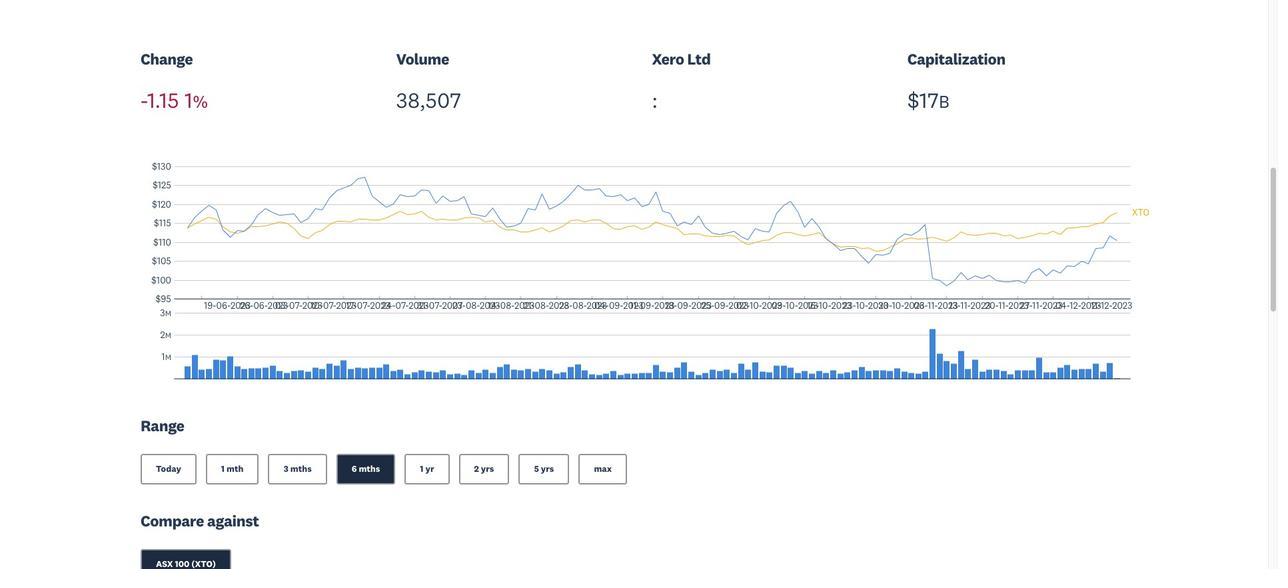 Task type: vqa. For each thing, say whether or not it's contained in the screenshot.
16-
yes



Task type: locate. For each thing, give the bounding box(es) containing it.
110
[[159, 237, 171, 249]]

11- left 13-
[[928, 300, 938, 312]]

mths for 6 mths
[[359, 464, 380, 475]]

8 2023 from the left
[[480, 300, 500, 312]]

$ 17 b
[[908, 87, 950, 114]]

2023 left 25- at the right of page
[[655, 300, 675, 312]]

08- for 21-
[[535, 300, 549, 312]]

11 2023 from the left
[[587, 300, 607, 312]]

08- for 28-
[[573, 300, 587, 312]]

06-
[[216, 300, 231, 312], [254, 300, 268, 312], [914, 300, 928, 312]]

2023 for 25-09-2023
[[729, 300, 749, 312]]

26 2023 from the left
[[1113, 300, 1133, 312]]

10- left 23-
[[819, 300, 832, 312]]

0 horizontal spatial yrs
[[481, 464, 494, 475]]

08- left 14-
[[466, 300, 480, 312]]

1 vertical spatial 3
[[284, 464, 288, 475]]

0 vertical spatial 2
[[160, 330, 165, 342]]

2023 right 26-
[[268, 300, 288, 312]]

0 horizontal spatial 06-
[[216, 300, 231, 312]]

18-09-2023
[[665, 300, 712, 312]]

xto
[[1133, 207, 1150, 219]]

04-09-2023
[[595, 300, 644, 312]]

30-
[[879, 300, 892, 312]]

06- left 03-
[[254, 300, 268, 312]]

26-
[[240, 300, 254, 312]]

07-
[[289, 300, 302, 312], [323, 300, 336, 312], [357, 300, 370, 312], [396, 300, 409, 312], [429, 300, 442, 312], [453, 300, 466, 312]]

06- left 13-
[[914, 300, 928, 312]]

09- left 18-
[[640, 300, 655, 312]]

1 for mth
[[221, 464, 225, 475]]

m down '2 m'
[[165, 354, 171, 363]]

9 2023 from the left
[[515, 300, 535, 312]]

1 horizontal spatial 04-
[[1056, 300, 1070, 312]]

2023 right 14-
[[515, 300, 535, 312]]

04-
[[595, 300, 609, 312], [1056, 300, 1070, 312]]

1 vertical spatial m
[[165, 332, 171, 341]]

1 left yr
[[420, 464, 424, 475]]

10- left 17-
[[311, 300, 323, 312]]

yrs inside button
[[481, 464, 494, 475]]

12- for 04-
[[1070, 300, 1082, 312]]

22 2023 from the left
[[971, 300, 991, 312]]

.
[[155, 87, 159, 114]]

0 horizontal spatial 04-
[[595, 300, 609, 312]]

7 2023 from the left
[[442, 300, 462, 312]]

mths left 6
[[290, 464, 312, 475]]

2 12- from the left
[[1101, 300, 1113, 312]]

against
[[207, 512, 259, 531]]

2 horizontal spatial 06-
[[914, 300, 928, 312]]

1 . 15 1 %
[[147, 87, 208, 114]]

$ up $ 105
[[153, 237, 159, 249]]

mths for 3 mths
[[290, 464, 312, 475]]

0 horizontal spatial 3
[[160, 308, 165, 320]]

1 for m
[[162, 352, 165, 364]]

2023 right 19-
[[231, 300, 251, 312]]

27-
[[1021, 300, 1033, 312]]

m inside the 3 m
[[165, 310, 171, 319]]

11- right 27-11-2023
[[1091, 300, 1101, 312]]

1 2023 from the left
[[231, 300, 251, 312]]

2023 left 23-
[[798, 300, 819, 312]]

08- right 21-08-2023
[[573, 300, 587, 312]]

3 for m
[[160, 308, 165, 320]]

1 12- from the left
[[1070, 300, 1082, 312]]

17-07-2023
[[346, 300, 390, 312]]

yrs left 5
[[481, 464, 494, 475]]

11- left 04-12-2023
[[1033, 300, 1043, 312]]

09- right 28-08-2023
[[609, 300, 623, 312]]

yr
[[426, 464, 434, 475]]

5 11- from the left
[[1033, 300, 1043, 312]]

1 yr button
[[405, 455, 450, 485]]

2 08- from the left
[[500, 300, 515, 312]]

2023 right 31- at left
[[442, 300, 462, 312]]

6 mths button
[[336, 455, 396, 485]]

09- left 02-
[[715, 300, 729, 312]]

1 06- from the left
[[216, 300, 231, 312]]

2023 right 24-
[[409, 300, 429, 312]]

10- left 16-
[[786, 300, 798, 312]]

3 m
[[160, 308, 171, 320]]

4 10- from the left
[[819, 300, 832, 312]]

2 10- from the left
[[750, 300, 762, 312]]

18 2023 from the left
[[832, 300, 852, 312]]

m for 1
[[165, 354, 171, 363]]

3 2023 from the left
[[302, 300, 323, 312]]

2 m from the top
[[165, 332, 171, 341]]

1 for .
[[147, 87, 155, 114]]

09- for 04-
[[609, 300, 623, 312]]

3 right 'mth'
[[284, 464, 288, 475]]

10- for 09-10-2023
[[786, 300, 798, 312]]

max
[[594, 464, 612, 475]]

10 2023 from the left
[[549, 300, 569, 312]]

2023 for 30-10-2023
[[905, 300, 925, 312]]

6 07- from the left
[[453, 300, 466, 312]]

11- left 18-
[[630, 300, 640, 312]]

$ up the 3 m
[[156, 294, 161, 306]]

2023 for 26-06-2023
[[268, 300, 288, 312]]

2023 right 18-
[[692, 300, 712, 312]]

24 2023 from the left
[[1043, 300, 1063, 312]]

07- right 26-06-2023
[[289, 300, 302, 312]]

24-
[[382, 300, 396, 312]]

3 11- from the left
[[961, 300, 971, 312]]

$ for 105
[[152, 256, 157, 268]]

16 2023 from the left
[[762, 300, 783, 312]]

$ left b at right top
[[908, 87, 920, 114]]

3 down $ 95
[[160, 308, 165, 320]]

2023 left 20-
[[938, 300, 958, 312]]

03-
[[275, 300, 289, 312]]

12 2023 from the left
[[623, 300, 644, 312]]

115
[[159, 218, 171, 230]]

04- right "27-"
[[1056, 300, 1070, 312]]

2023 for 21-08-2023
[[549, 300, 569, 312]]

1 horizontal spatial 2
[[474, 464, 479, 475]]

3 10- from the left
[[786, 300, 798, 312]]

$ 120
[[152, 199, 171, 211]]

2 09- from the left
[[640, 300, 655, 312]]

3 09- from the left
[[678, 300, 692, 312]]

1 horizontal spatial mths
[[359, 464, 380, 475]]

04- right 28-
[[595, 300, 609, 312]]

m
[[165, 310, 171, 319], [165, 332, 171, 341], [165, 354, 171, 363]]

6 2023 from the left
[[409, 300, 429, 312]]

16-
[[807, 300, 819, 312]]

compare
[[141, 512, 204, 531]]

m down 95
[[165, 310, 171, 319]]

range
[[141, 417, 184, 436]]

07- left 14-
[[453, 300, 466, 312]]

1 down '2 m'
[[162, 352, 165, 364]]

2023 right 20-
[[1009, 300, 1029, 312]]

2023 left 24-
[[336, 300, 357, 312]]

2023 right 21- at the left bottom
[[549, 300, 569, 312]]

2023 right 16-
[[832, 300, 852, 312]]

mths
[[290, 464, 312, 475], [359, 464, 380, 475]]

5 07- from the left
[[429, 300, 442, 312]]

5 2023 from the left
[[370, 300, 390, 312]]

$ for 100
[[151, 275, 157, 287]]

max button
[[579, 455, 627, 485]]

11- left "27-"
[[999, 300, 1009, 312]]

1 10- from the left
[[311, 300, 323, 312]]

3 inside button
[[284, 464, 288, 475]]

6 mths
[[352, 464, 380, 475]]

19 2023 from the left
[[868, 300, 889, 312]]

1 04- from the left
[[595, 300, 609, 312]]

17 2023 from the left
[[798, 300, 819, 312]]

2 2023 from the left
[[268, 300, 288, 312]]

17
[[920, 87, 939, 114]]

6 10- from the left
[[892, 300, 905, 312]]

$ for 130
[[152, 161, 157, 173]]

2023 right 13-
[[971, 300, 991, 312]]

1 m
[[162, 352, 171, 364]]

0 horizontal spatial 2
[[160, 330, 165, 342]]

$ up $ 115
[[152, 199, 157, 211]]

1 yrs from the left
[[481, 464, 494, 475]]

11-
[[630, 300, 640, 312], [928, 300, 938, 312], [961, 300, 971, 312], [999, 300, 1009, 312], [1033, 300, 1043, 312], [1091, 300, 1101, 312]]

$ down the $ 120
[[154, 218, 159, 230]]

10- left 30-
[[856, 300, 869, 312]]

2023 left 18-
[[623, 300, 644, 312]]

2023 for 28-08-2023
[[587, 300, 607, 312]]

28-
[[559, 300, 573, 312]]

yrs inside button
[[541, 464, 554, 475]]

07- for 17-
[[357, 300, 370, 312]]

m inside '2 m'
[[165, 332, 171, 341]]

09- left 25- at the right of page
[[678, 300, 692, 312]]

4 07- from the left
[[396, 300, 409, 312]]

1 right 15
[[185, 87, 193, 114]]

2023 for 06-11-2023
[[938, 300, 958, 312]]

4 09- from the left
[[715, 300, 729, 312]]

2023 for 07-08-2023
[[480, 300, 500, 312]]

2 m
[[160, 330, 171, 342]]

1
[[147, 87, 155, 114], [185, 87, 193, 114], [162, 352, 165, 364], [221, 464, 225, 475], [420, 464, 424, 475]]

12-
[[1070, 300, 1082, 312], [1101, 300, 1113, 312]]

23-
[[843, 300, 856, 312]]

1 09- from the left
[[609, 300, 623, 312]]

2 06- from the left
[[254, 300, 268, 312]]

1 horizontal spatial 3
[[284, 464, 288, 475]]

1 inside 1 mth button
[[221, 464, 225, 475]]

08-
[[466, 300, 480, 312], [500, 300, 515, 312], [535, 300, 549, 312], [573, 300, 587, 312]]

4 2023 from the left
[[336, 300, 357, 312]]

2023 right 02-
[[762, 300, 783, 312]]

13-11-2023 20-11-2023
[[949, 300, 1029, 312]]

10- right 25-09-2023
[[750, 300, 762, 312]]

$ down $ 110 at the top left of page
[[152, 256, 157, 268]]

$ 130
[[152, 161, 171, 173]]

%
[[193, 91, 208, 113]]

04- for 12-
[[1056, 300, 1070, 312]]

09- left 16-
[[772, 300, 786, 312]]

m inside 1 m
[[165, 354, 171, 363]]

10- for 23-10-2023
[[856, 300, 869, 312]]

13 2023 from the left
[[655, 300, 675, 312]]

10- for 02-10-2023
[[750, 300, 762, 312]]

1 left 'mth'
[[221, 464, 225, 475]]

2023 right 17-
[[370, 300, 390, 312]]

130
[[157, 161, 171, 173]]

compare against
[[141, 512, 259, 531]]

0 vertical spatial m
[[165, 310, 171, 319]]

m for 3
[[165, 310, 171, 319]]

$ down $ 130
[[153, 180, 158, 192]]

2023
[[231, 300, 251, 312], [268, 300, 288, 312], [302, 300, 323, 312], [336, 300, 357, 312], [370, 300, 390, 312], [409, 300, 429, 312], [442, 300, 462, 312], [480, 300, 500, 312], [515, 300, 535, 312], [549, 300, 569, 312], [587, 300, 607, 312], [623, 300, 644, 312], [655, 300, 675, 312], [692, 300, 712, 312], [729, 300, 749, 312], [762, 300, 783, 312], [798, 300, 819, 312], [832, 300, 852, 312], [868, 300, 889, 312], [905, 300, 925, 312], [938, 300, 958, 312], [971, 300, 991, 312], [1009, 300, 1029, 312], [1043, 300, 1063, 312], [1082, 300, 1102, 312], [1113, 300, 1133, 312]]

$ down $ 105
[[151, 275, 157, 287]]

0 horizontal spatial 12-
[[1070, 300, 1082, 312]]

07- left 17-
[[323, 300, 336, 312]]

07- left 24-
[[357, 300, 370, 312]]

2023 right 30-
[[905, 300, 925, 312]]

2 07- from the left
[[323, 300, 336, 312]]

1 horizontal spatial yrs
[[541, 464, 554, 475]]

2023 right "27-"
[[1043, 300, 1063, 312]]

08- left 21- at the left bottom
[[500, 300, 515, 312]]

1 left 15
[[147, 87, 155, 114]]

2 04- from the left
[[1056, 300, 1070, 312]]

2023 for 18-09-2023
[[692, 300, 712, 312]]

1 mths from the left
[[290, 464, 312, 475]]

0 horizontal spatial mths
[[290, 464, 312, 475]]

21-08-2023
[[523, 300, 569, 312]]

5 10- from the left
[[856, 300, 869, 312]]

2023 right 04-12-2023
[[1113, 300, 1133, 312]]

5 yrs
[[534, 464, 554, 475]]

07- for 31-
[[429, 300, 442, 312]]

0 vertical spatial 3
[[160, 308, 165, 320]]

19-06-2023
[[204, 300, 251, 312]]

1 inside button
[[420, 464, 424, 475]]

1 horizontal spatial 06-
[[254, 300, 268, 312]]

mth
[[227, 464, 244, 475]]

2023 right 25- at the right of page
[[729, 300, 749, 312]]

24-07-2023
[[382, 300, 429, 312]]

07- left 31- at left
[[396, 300, 409, 312]]

1 horizontal spatial 12-
[[1101, 300, 1113, 312]]

mths right 6
[[359, 464, 380, 475]]

yrs right 5
[[541, 464, 554, 475]]

06- left 26-
[[216, 300, 231, 312]]

2023 right 28-
[[587, 300, 607, 312]]

08- left 28-
[[535, 300, 549, 312]]

3 08- from the left
[[535, 300, 549, 312]]

2023 right 23-
[[868, 300, 889, 312]]

2 inside button
[[474, 464, 479, 475]]

2 mths from the left
[[359, 464, 380, 475]]

21 2023 from the left
[[938, 300, 958, 312]]

2023 left 21- at the left bottom
[[480, 300, 500, 312]]

2 right yr
[[474, 464, 479, 475]]

1 08- from the left
[[466, 300, 480, 312]]

3 m from the top
[[165, 354, 171, 363]]

25 2023 from the left
[[1082, 300, 1102, 312]]

$ for 110
[[153, 237, 159, 249]]

2 down the 3 m
[[160, 330, 165, 342]]

10- right 23-10-2023
[[892, 300, 905, 312]]

1 m from the top
[[165, 310, 171, 319]]

1 07- from the left
[[289, 300, 302, 312]]

27-11-2023
[[1021, 300, 1063, 312]]

13-
[[949, 300, 961, 312]]

m up 1 m
[[165, 332, 171, 341]]

15 2023 from the left
[[729, 300, 749, 312]]

11- left 20-
[[961, 300, 971, 312]]

$ up $ 125 at left top
[[152, 161, 157, 173]]

1 vertical spatial 2
[[474, 464, 479, 475]]

3 07- from the left
[[357, 300, 370, 312]]

14-
[[488, 300, 500, 312]]

4 08- from the left
[[573, 300, 587, 312]]

m for 2
[[165, 332, 171, 341]]

14 2023 from the left
[[692, 300, 712, 312]]

2023 right 03-
[[302, 300, 323, 312]]

02-
[[737, 300, 750, 312]]

2 yrs from the left
[[541, 464, 554, 475]]

20 2023 from the left
[[905, 300, 925, 312]]

2 vertical spatial m
[[165, 354, 171, 363]]

2023 right 27-11-2023
[[1082, 300, 1102, 312]]

07- right 24-07-2023 in the left of the page
[[429, 300, 442, 312]]



Task type: describe. For each thing, give the bounding box(es) containing it.
11-12-2023
[[1091, 300, 1133, 312]]

$ for 95
[[156, 294, 161, 306]]

2023 for 14-08-2023
[[515, 300, 535, 312]]

2 for m
[[160, 330, 165, 342]]

2023 for 24-07-2023
[[409, 300, 429, 312]]

2023 for 13-11-2023 20-11-2023
[[971, 300, 991, 312]]

31-07-2023
[[417, 300, 462, 312]]

yrs for 5 yrs
[[541, 464, 554, 475]]

2023 for 27-11-2023
[[1043, 300, 1063, 312]]

15
[[159, 87, 179, 114]]

09- for 25-
[[715, 300, 729, 312]]

2023 for 02-10-2023
[[762, 300, 783, 312]]

23-10-2023
[[843, 300, 889, 312]]

09- for 11-
[[640, 300, 655, 312]]

2 11- from the left
[[928, 300, 938, 312]]

28-08-2023
[[559, 300, 607, 312]]

xero
[[652, 50, 684, 69]]

125
[[158, 180, 171, 192]]

2023 for 04-09-2023
[[623, 300, 644, 312]]

$ for 115
[[154, 218, 159, 230]]

2023 for 11-09-2023
[[655, 300, 675, 312]]

today button
[[141, 455, 197, 485]]

09-10-2023
[[772, 300, 819, 312]]

$ 125
[[153, 180, 171, 192]]

b
[[939, 91, 950, 113]]

2 yrs
[[474, 464, 494, 475]]

14-08-2023
[[488, 300, 535, 312]]

06- for 26-
[[254, 300, 268, 312]]

6
[[352, 464, 357, 475]]

2023 for 10-07-2023
[[336, 300, 357, 312]]

16-10-2023
[[807, 300, 852, 312]]

25-
[[701, 300, 715, 312]]

$ 100
[[151, 275, 171, 287]]

2 for yrs
[[474, 464, 479, 475]]

ltd
[[687, 50, 711, 69]]

:
[[652, 87, 658, 114]]

11-09-2023
[[630, 300, 675, 312]]

volume
[[396, 50, 449, 69]]

yrs for 2 yrs
[[481, 464, 494, 475]]

25-09-2023
[[701, 300, 749, 312]]

2023 for 16-10-2023
[[832, 300, 852, 312]]

$ for 17
[[908, 87, 920, 114]]

xero ltd
[[652, 50, 711, 69]]

2023 for 09-10-2023
[[798, 300, 819, 312]]

2023 for 04-12-2023
[[1082, 300, 1102, 312]]

$ 110
[[153, 237, 171, 249]]

105
[[157, 256, 171, 268]]

21-
[[523, 300, 535, 312]]

09- for 18-
[[678, 300, 692, 312]]

2023 for 17-07-2023
[[370, 300, 390, 312]]

3 mths button
[[268, 455, 327, 485]]

38,507
[[396, 87, 461, 114]]

07- for 03-
[[289, 300, 302, 312]]

2023 for 23-10-2023
[[868, 300, 889, 312]]

$ for 125
[[153, 180, 158, 192]]

02-10-2023
[[737, 300, 783, 312]]

capitalization
[[908, 50, 1006, 69]]

07-08-2023
[[453, 300, 500, 312]]

4 11- from the left
[[999, 300, 1009, 312]]

19-
[[204, 300, 216, 312]]

today
[[156, 464, 181, 475]]

04- for 09-
[[595, 300, 609, 312]]

08- for 07-
[[466, 300, 480, 312]]

$ 105
[[152, 256, 171, 268]]

3 06- from the left
[[914, 300, 928, 312]]

06-11-2023
[[914, 300, 958, 312]]

95
[[161, 294, 171, 306]]

07- for 24-
[[396, 300, 409, 312]]

2 yrs button
[[459, 455, 510, 485]]

1 for yr
[[420, 464, 424, 475]]

5 yrs button
[[519, 455, 570, 485]]

3 for mths
[[284, 464, 288, 475]]

2023 for 03-07-2023
[[302, 300, 323, 312]]

1 mth
[[221, 464, 244, 475]]

26-06-2023
[[240, 300, 288, 312]]

change
[[141, 50, 193, 69]]

1 yr
[[420, 464, 434, 475]]

2023 for 19-06-2023
[[231, 300, 251, 312]]

30-10-2023
[[879, 300, 925, 312]]

5 09- from the left
[[772, 300, 786, 312]]

23 2023 from the left
[[1009, 300, 1029, 312]]

03-07-2023
[[275, 300, 323, 312]]

18-
[[665, 300, 678, 312]]

6 11- from the left
[[1091, 300, 1101, 312]]

31-
[[417, 300, 429, 312]]

100
[[157, 275, 171, 287]]

10- for 30-10-2023
[[892, 300, 905, 312]]

12- for 11-
[[1101, 300, 1113, 312]]

07- for 10-
[[323, 300, 336, 312]]

2023 for 31-07-2023
[[442, 300, 462, 312]]

10- for 16-10-2023
[[819, 300, 832, 312]]

1 mth button
[[206, 455, 259, 485]]

2023 for 11-12-2023
[[1113, 300, 1133, 312]]

04-12-2023
[[1056, 300, 1102, 312]]

$ for 120
[[152, 199, 157, 211]]

5
[[534, 464, 539, 475]]

120
[[157, 199, 171, 211]]

$ 115
[[154, 218, 171, 230]]

06- for 19-
[[216, 300, 231, 312]]

3 mths
[[284, 464, 312, 475]]

$ 95
[[156, 294, 171, 306]]

10-07-2023
[[311, 300, 357, 312]]

17-
[[346, 300, 357, 312]]

1 11- from the left
[[630, 300, 640, 312]]

08- for 14-
[[500, 300, 515, 312]]

20-
[[985, 300, 999, 312]]



